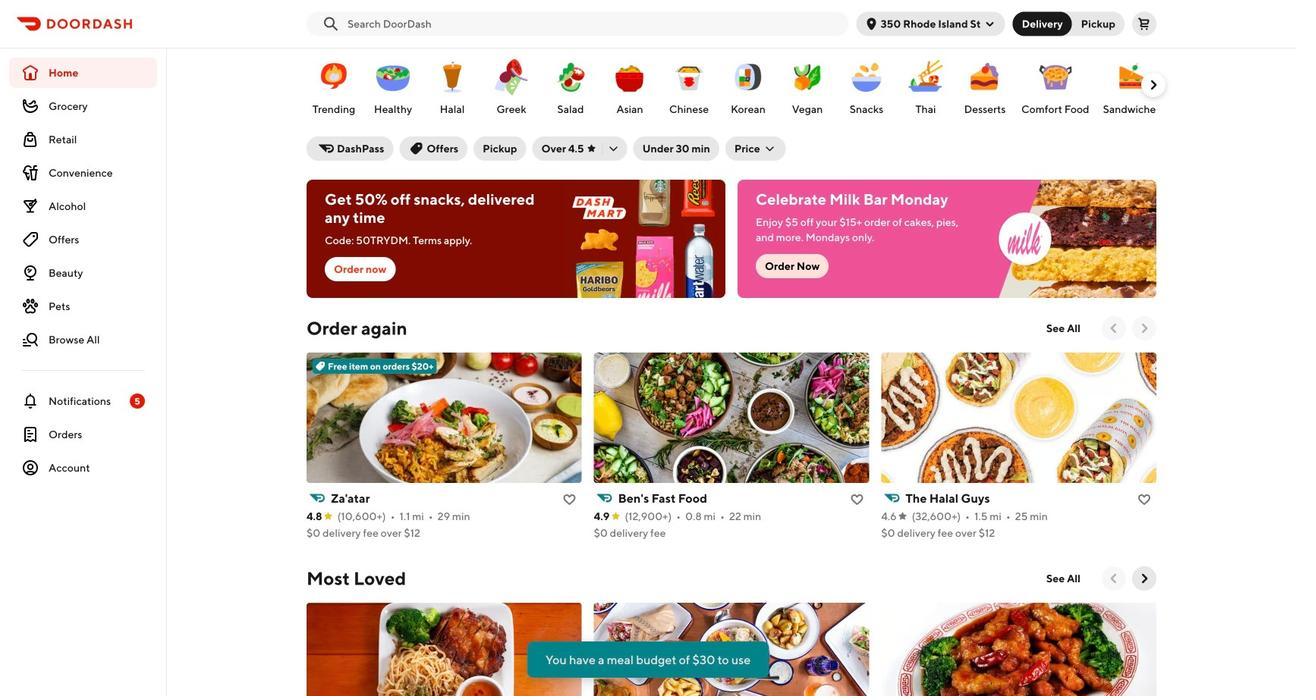 Task type: describe. For each thing, give the bounding box(es) containing it.
next button of carousel image
[[1137, 572, 1152, 587]]

toggle order method (delivery or pickup) option group
[[1013, 12, 1125, 36]]

0 vertical spatial next button of carousel image
[[1146, 77, 1161, 93]]



Task type: locate. For each thing, give the bounding box(es) containing it.
Store search: begin typing to search for stores available on DoorDash text field
[[348, 16, 840, 31]]

1 vertical spatial previous button of carousel image
[[1107, 572, 1122, 587]]

1 vertical spatial next button of carousel image
[[1137, 321, 1152, 336]]

0 items, open order cart image
[[1139, 18, 1151, 30]]

0 vertical spatial previous button of carousel image
[[1107, 321, 1122, 336]]

None button
[[1013, 12, 1072, 36], [1063, 12, 1125, 36], [1013, 12, 1072, 36], [1063, 12, 1125, 36]]

next button of carousel image
[[1146, 77, 1161, 93], [1137, 321, 1152, 336]]

previous button of carousel image
[[1107, 321, 1122, 336], [1107, 572, 1122, 587]]

1 previous button of carousel image from the top
[[1107, 321, 1122, 336]]

2 previous button of carousel image from the top
[[1107, 572, 1122, 587]]



Task type: vqa. For each thing, say whether or not it's contained in the screenshot.
made within the Wild-caught Alaska Pollock fillet in a crispy beer batter made with Stone® Buenaveza Salt & Lime Lager topped with crunchy shredded cabbage, savory secret sauce, pico de gallo, wrapped in a warm corn tortilla and served with a fresh-cut lime wedge.
no



